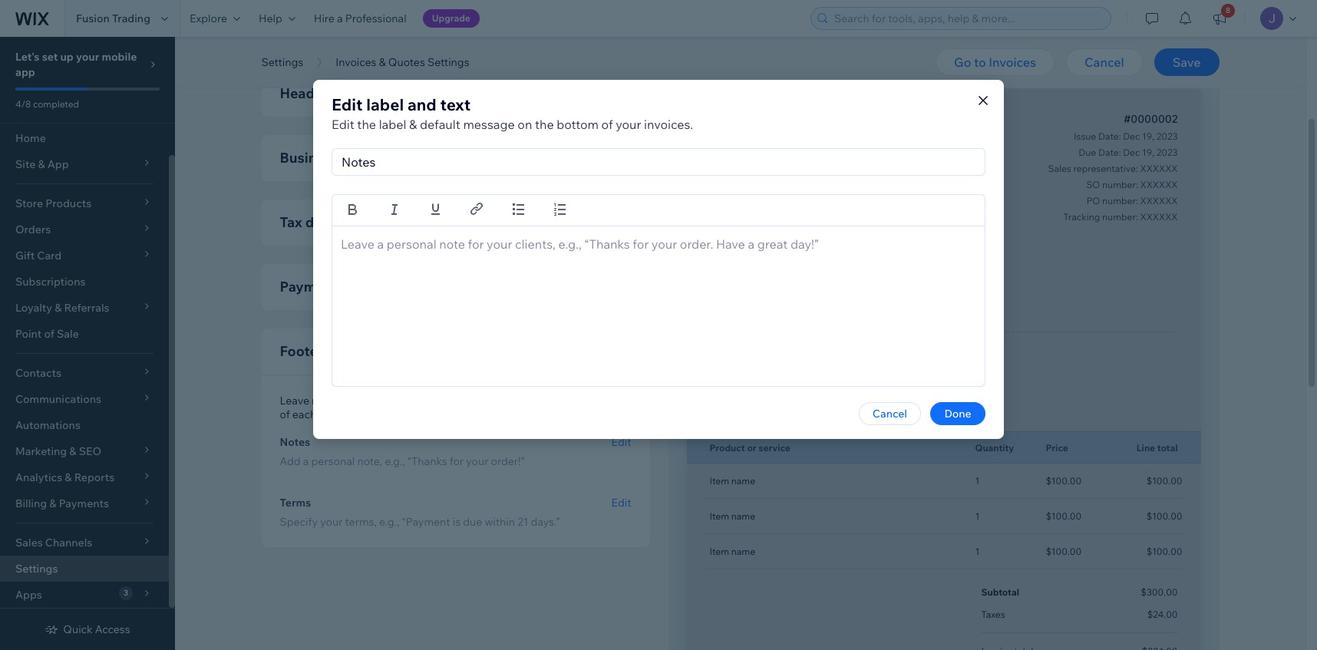 Task type: locate. For each thing, give the bounding box(es) containing it.
2 horizontal spatial of
[[602, 116, 613, 132]]

3 number: from the top
[[1103, 211, 1139, 223]]

bottom inside leave notes or terms for your customers that will appear at the bottom of each invoice.
[[594, 394, 631, 408]]

edit
[[332, 94, 363, 114], [332, 116, 355, 132], [612, 435, 632, 449], [612, 496, 632, 510]]

point
[[15, 327, 42, 341]]

for right "thanks
[[450, 455, 464, 468]]

1 horizontal spatial &
[[409, 116, 417, 132]]

1 vertical spatial fusion trading
[[710, 255, 775, 266]]

0 vertical spatial for
[[387, 394, 401, 408]]

1 vertical spatial item name
[[710, 511, 756, 522]]

& down quotes
[[409, 116, 417, 132]]

0 horizontal spatial cancel button
[[859, 402, 922, 425]]

0 vertical spatial will
[[771, 35, 790, 51]]

0 horizontal spatial for
[[387, 394, 401, 408]]

address
[[755, 379, 789, 390]]

cancel button up #0000002
[[1067, 48, 1143, 76]]

edit for personal
[[612, 435, 632, 449]]

to
[[975, 55, 987, 70]]

made
[[707, 35, 740, 51]]

0 vertical spatial fusion
[[76, 12, 110, 25]]

at
[[563, 394, 572, 408]]

1 vertical spatial edit button
[[612, 496, 632, 510]]

0 horizontal spatial and
[[408, 94, 437, 114]]

1 vertical spatial and
[[408, 94, 437, 114]]

cancel
[[1085, 55, 1125, 70], [873, 407, 908, 420]]

0 horizontal spatial invoices
[[336, 55, 377, 69]]

0 horizontal spatial will
[[506, 394, 522, 408]]

e.g., right "terms,"
[[379, 515, 400, 529]]

e.g.,
[[385, 455, 405, 468], [379, 515, 400, 529]]

notes right the leave
[[312, 394, 340, 408]]

invoices down what
[[336, 55, 377, 69]]

invoices right to
[[989, 55, 1037, 70]]

1 vertical spatial name
[[732, 511, 756, 522]]

0 vertical spatial or
[[342, 394, 353, 408]]

of up notes at left
[[280, 408, 290, 422]]

your up notes field
[[616, 116, 642, 132]]

date: right issue
[[1099, 131, 1122, 142]]

customer address
[[710, 379, 789, 390]]

the right message
[[535, 116, 554, 132]]

date: up representative:
[[1099, 147, 1122, 158]]

of inside "edit label and text edit the label & default message on the bottom of your invoices."
[[602, 116, 613, 132]]

1 horizontal spatial and
[[496, 35, 517, 51]]

for
[[387, 394, 401, 408], [450, 455, 464, 468]]

upgrade button
[[423, 9, 480, 28]]

the right at
[[575, 394, 591, 408]]

1 vertical spatial bottom
[[594, 394, 631, 408]]

0 horizontal spatial each
[[292, 408, 317, 422]]

your
[[545, 35, 571, 51], [76, 50, 99, 64], [616, 116, 642, 132], [403, 394, 426, 408], [466, 455, 489, 468], [320, 515, 343, 529]]

done button
[[931, 402, 986, 425]]

1 number: from the top
[[1103, 179, 1139, 190]]

your inside edit add a personal note, e.g., "thanks for your order!"
[[466, 455, 489, 468]]

number: right tracking
[[1103, 211, 1139, 223]]

1 vertical spatial on
[[518, 116, 533, 132]]

1 vertical spatial default
[[420, 116, 461, 132]]

2 19, from the top
[[1143, 147, 1155, 158]]

default
[[574, 35, 614, 51], [420, 116, 461, 132]]

1 vertical spatial notes
[[312, 394, 340, 408]]

0 vertical spatial e.g.,
[[385, 455, 405, 468]]

edit
[[520, 35, 543, 51]]

and left edit
[[496, 35, 517, 51]]

a right hire
[[337, 12, 343, 25]]

1 vertical spatial 2023
[[1157, 147, 1178, 158]]

label
[[366, 94, 404, 114], [379, 116, 407, 132]]

the inside leave notes or terms for your customers that will appear at the bottom of each invoice.
[[575, 394, 591, 408]]

line
[[1137, 442, 1156, 453]]

of
[[602, 116, 613, 132], [44, 327, 54, 341], [280, 408, 290, 422]]

email.
[[617, 35, 651, 51]]

2 vertical spatial item
[[710, 546, 730, 558]]

for inside edit add a personal note, e.g., "thanks for your order!"
[[450, 455, 464, 468]]

on up quotes
[[405, 35, 420, 51]]

completed
[[33, 98, 79, 110]]

2 vertical spatial number:
[[1103, 211, 1139, 223]]

1 horizontal spatial cancel button
[[1067, 48, 1143, 76]]

0 vertical spatial a
[[337, 12, 343, 25]]

0 horizontal spatial trading
[[112, 12, 151, 25]]

edit inside edit specify your terms, e.g., "payment is due within 21 days."
[[612, 496, 632, 510]]

e.g., inside edit specify your terms, e.g., "payment is due within 21 days."
[[379, 515, 400, 529]]

quick
[[63, 623, 93, 637]]

1 name from the top
[[732, 475, 756, 487]]

1 horizontal spatial trading
[[741, 255, 775, 266]]

for right terms
[[387, 394, 401, 408]]

1 vertical spatial each
[[292, 408, 317, 422]]

each down upgrade button
[[422, 35, 450, 51]]

0 horizontal spatial settings
[[15, 562, 58, 576]]

details
[[332, 84, 376, 102]]

0 vertical spatial 2023
[[1157, 131, 1178, 142]]

0 horizontal spatial fusion trading
[[76, 12, 151, 25]]

point of sale link
[[0, 321, 169, 347]]

and
[[496, 35, 517, 51], [408, 94, 437, 114]]

a right add
[[303, 455, 309, 468]]

on
[[405, 35, 420, 51], [518, 116, 533, 132]]

subscriptions link
[[0, 269, 169, 295]]

label down invoices & quotes settings
[[379, 116, 407, 132]]

all
[[828, 35, 841, 51]]

settings inside button
[[261, 55, 303, 69]]

business info
[[280, 149, 368, 167]]

siren:
[[953, 257, 983, 268]]

0 vertical spatial cancel
[[1085, 55, 1125, 70]]

total
[[1158, 442, 1178, 453]]

xxxxxx
[[1141, 163, 1178, 174], [1141, 179, 1178, 190], [1141, 195, 1178, 207], [1141, 211, 1178, 223]]

upgrade
[[432, 12, 471, 24]]

edit inside edit add a personal note, e.g., "thanks for your order!"
[[612, 435, 632, 449]]

bottom for text
[[557, 116, 599, 132]]

hire a professional link
[[305, 0, 416, 37]]

"payment
[[402, 515, 451, 529]]

0 vertical spatial name
[[732, 475, 756, 487]]

& inside "edit label and text edit the label & default message on the bottom of your invoices."
[[409, 116, 417, 132]]

each up notes at left
[[292, 408, 317, 422]]

number: down representative:
[[1103, 179, 1139, 190]]

0 horizontal spatial invoices.
[[644, 116, 694, 132]]

0 vertical spatial 1
[[976, 475, 980, 487]]

will right the here
[[771, 35, 790, 51]]

and left text
[[408, 94, 437, 114]]

of up notes field
[[602, 116, 613, 132]]

dec up representative:
[[1124, 147, 1141, 158]]

settings inside sidebar element
[[15, 562, 58, 576]]

app
[[15, 65, 35, 79]]

and inside "edit label and text edit the label & default message on the bottom of your invoices."
[[408, 94, 437, 114]]

1 vertical spatial trading
[[741, 255, 775, 266]]

& left future
[[884, 35, 892, 51]]

$24.00
[[1148, 609, 1178, 621]]

your inside "edit label and text edit the label & default message on the bottom of your invoices."
[[616, 116, 642, 132]]

settings inside 'button'
[[428, 55, 470, 69]]

quotes
[[388, 55, 425, 69]]

0 vertical spatial default
[[574, 35, 614, 51]]

leave notes or terms for your customers that will appear at the bottom of each invoice.
[[280, 394, 631, 422]]

2 vertical spatial 1
[[976, 546, 980, 558]]

edit for text
[[332, 94, 363, 114]]

1 vertical spatial for
[[450, 455, 464, 468]]

0 horizontal spatial &
[[379, 55, 386, 69]]

your right up
[[76, 50, 99, 64]]

0 horizontal spatial the
[[357, 116, 376, 132]]

2 1 from the top
[[976, 511, 980, 522]]

point of sale
[[15, 327, 79, 341]]

0 vertical spatial item
[[710, 475, 730, 487]]

0 horizontal spatial cancel
[[873, 407, 908, 420]]

0 horizontal spatial a
[[303, 455, 309, 468]]

1 edit button from the top
[[612, 435, 632, 449]]

1 horizontal spatial each
[[422, 35, 450, 51]]

3 item name from the top
[[710, 546, 756, 558]]

edit button
[[612, 435, 632, 449], [612, 496, 632, 510]]

0 vertical spatial and
[[496, 35, 517, 51]]

1 horizontal spatial of
[[280, 408, 290, 422]]

1 item name from the top
[[710, 475, 756, 487]]

number: right po
[[1103, 195, 1139, 207]]

8 button
[[1203, 0, 1237, 37]]

1 vertical spatial e.g.,
[[379, 515, 400, 529]]

Search for tools, apps, help & more... field
[[830, 8, 1107, 29]]

notes right footer
[[327, 343, 363, 360]]

& down appears
[[379, 55, 386, 69]]

header
[[280, 84, 328, 102]]

0 horizontal spatial fusion
[[76, 12, 110, 25]]

issue
[[1074, 131, 1097, 142]]

dec down #0000002
[[1124, 131, 1141, 142]]

invoices. up notes field
[[644, 116, 694, 132]]

fusion trading
[[76, 12, 151, 25], [710, 255, 775, 266]]

2023
[[1157, 131, 1178, 142], [1157, 147, 1178, 158]]

2 date: from the top
[[1099, 147, 1122, 158]]

help
[[259, 12, 282, 25]]

your inside edit specify your terms, e.g., "payment is due within 21 days."
[[320, 515, 343, 529]]

&
[[884, 35, 892, 51], [379, 55, 386, 69], [409, 116, 417, 132]]

subtotal
[[982, 587, 1020, 598]]

cancel left done
[[873, 407, 908, 420]]

your left order!"
[[466, 455, 489, 468]]

0 vertical spatial invoices.
[[932, 35, 981, 51]]

0 horizontal spatial of
[[44, 327, 54, 341]]

1 vertical spatial invoices.
[[644, 116, 694, 132]]

1 horizontal spatial invoices
[[989, 55, 1037, 70]]

0 vertical spatial item name
[[710, 475, 756, 487]]

1 2023 from the top
[[1157, 131, 1178, 142]]

cancel up #0000002
[[1085, 55, 1125, 70]]

footer notes
[[280, 343, 363, 360]]

service
[[759, 442, 791, 453]]

siren: 123
[[953, 257, 1000, 268]]

settings for settings link
[[15, 562, 58, 576]]

0 vertical spatial 19,
[[1143, 131, 1155, 142]]

let's
[[15, 50, 40, 64]]

each inside leave notes or terms for your customers that will appear at the bottom of each invoice.
[[292, 408, 317, 422]]

on right message
[[518, 116, 533, 132]]

1 vertical spatial cancel button
[[859, 402, 922, 425]]

1 vertical spatial cancel
[[873, 407, 908, 420]]

0 vertical spatial bottom
[[557, 116, 599, 132]]

the for terms
[[575, 394, 591, 408]]

invoices. up go
[[932, 35, 981, 51]]

taxes
[[982, 609, 1006, 621]]

settings link
[[0, 556, 169, 582]]

invoices.
[[932, 35, 981, 51], [644, 116, 694, 132]]

2 edit button from the top
[[612, 496, 632, 510]]

1 vertical spatial fusion
[[710, 255, 739, 266]]

2 item from the top
[[710, 511, 730, 522]]

2 vertical spatial item name
[[710, 546, 756, 558]]

of for label
[[602, 116, 613, 132]]

0 vertical spatial &
[[884, 35, 892, 51]]

1 item from the top
[[710, 475, 730, 487]]

default down text
[[420, 116, 461, 132]]

e.g., right note,
[[385, 455, 405, 468]]

of left sale
[[44, 327, 54, 341]]

default left 'email.' at left top
[[574, 35, 614, 51]]

1 xxxxxx from the top
[[1141, 163, 1178, 174]]

1 vertical spatial a
[[303, 455, 309, 468]]

19,
[[1143, 131, 1155, 142], [1143, 147, 1155, 158]]

1 horizontal spatial invoices.
[[932, 35, 981, 51]]

0 vertical spatial fusion trading
[[76, 12, 151, 25]]

2 name from the top
[[732, 511, 756, 522]]

1 vertical spatial 19,
[[1143, 147, 1155, 158]]

item
[[710, 475, 730, 487], [710, 511, 730, 522], [710, 546, 730, 558]]

1 vertical spatial dec
[[1124, 147, 1141, 158]]

1 vertical spatial of
[[44, 327, 54, 341]]

access
[[95, 623, 130, 637]]

will right that
[[506, 394, 522, 408]]

1 vertical spatial date:
[[1099, 147, 1122, 158]]

0 vertical spatial on
[[405, 35, 420, 51]]

0 vertical spatial notes
[[327, 343, 363, 360]]

1 horizontal spatial fusion
[[710, 255, 739, 266]]

customers
[[428, 394, 481, 408]]

cancel button left done
[[859, 402, 922, 425]]

name
[[732, 475, 756, 487], [732, 511, 756, 522], [732, 546, 756, 558]]

0 vertical spatial of
[[602, 116, 613, 132]]

1 vertical spatial &
[[379, 55, 386, 69]]

go to invoices
[[955, 55, 1037, 70]]

subscriptions
[[15, 275, 86, 289]]

or left service
[[748, 442, 757, 453]]

1 horizontal spatial will
[[771, 35, 790, 51]]

1 vertical spatial or
[[748, 442, 757, 453]]

appears
[[356, 35, 402, 51]]

bottom for terms
[[594, 394, 631, 408]]

2 vertical spatial of
[[280, 408, 290, 422]]

future
[[894, 35, 929, 51]]

1 horizontal spatial on
[[518, 116, 533, 132]]

1 horizontal spatial the
[[535, 116, 554, 132]]

0 vertical spatial number:
[[1103, 179, 1139, 190]]

1 horizontal spatial settings
[[261, 55, 303, 69]]

bottom inside "edit label and text edit the label & default message on the bottom of your invoices."
[[557, 116, 599, 132]]

the down details
[[357, 116, 376, 132]]

info
[[342, 149, 368, 167]]

2 horizontal spatial &
[[884, 35, 892, 51]]

1 vertical spatial number:
[[1103, 195, 1139, 207]]

your inside leave notes or terms for your customers that will appear at the bottom of each invoice.
[[403, 394, 426, 408]]

0 vertical spatial date:
[[1099, 131, 1122, 142]]

invoices
[[989, 55, 1037, 70], [336, 55, 377, 69]]

issued
[[844, 35, 881, 51]]

cancel button
[[1067, 48, 1143, 76], [859, 402, 922, 425]]

2 vertical spatial &
[[409, 116, 417, 132]]

your left 'customers'
[[403, 394, 426, 408]]

affect
[[792, 35, 826, 51]]

of inside leave notes or terms for your customers that will appear at the bottom of each invoice.
[[280, 408, 290, 422]]

#0000002 issue date: dec 19, 2023 due date: dec 19, 2023 sales representative: xxxxxx so number: xxxxxx po number: xxxxxx tracking number: xxxxxx
[[1049, 112, 1178, 223]]

0 vertical spatial dec
[[1124, 131, 1141, 142]]

quantity
[[976, 442, 1015, 453]]

1 horizontal spatial cancel
[[1085, 55, 1125, 70]]

2 horizontal spatial the
[[575, 394, 591, 408]]

terms,
[[345, 515, 377, 529]]

will
[[771, 35, 790, 51], [506, 394, 522, 408]]

item name
[[710, 475, 756, 487], [710, 511, 756, 522], [710, 546, 756, 558]]

None text field
[[332, 225, 986, 387]]

0 vertical spatial edit button
[[612, 435, 632, 449]]

or left terms
[[342, 394, 353, 408]]

1 horizontal spatial for
[[450, 455, 464, 468]]

label down "invoices & quotes settings" 'button'
[[366, 94, 404, 114]]

notes inside leave notes or terms for your customers that will appear at the bottom of each invoice.
[[312, 394, 340, 408]]

display
[[306, 213, 353, 231]]

your left "terms,"
[[320, 515, 343, 529]]

1 vertical spatial 1
[[976, 511, 980, 522]]

order!"
[[491, 455, 525, 468]]

due
[[1079, 147, 1097, 158]]

4/8 completed
[[15, 98, 79, 110]]



Task type: vqa. For each thing, say whether or not it's contained in the screenshot.
Settings in the Sidebar ELEMENT
yes



Task type: describe. For each thing, give the bounding box(es) containing it.
payments received
[[280, 278, 405, 296]]

0 vertical spatial each
[[422, 35, 450, 51]]

1 vertical spatial label
[[379, 116, 407, 132]]

so
[[1087, 179, 1101, 190]]

invoices & quotes settings button
[[328, 51, 477, 74]]

$300.00
[[1141, 587, 1178, 598]]

the for text
[[535, 116, 554, 132]]

payments
[[280, 278, 345, 296]]

edit label and text edit the label & default message on the bottom of your invoices.
[[332, 94, 694, 132]]

invoices. inside "edit label and text edit the label & default message on the bottom of your invoices."
[[644, 116, 694, 132]]

message
[[463, 116, 515, 132]]

help button
[[250, 0, 305, 37]]

a inside edit add a personal note, e.g., "thanks for your order!"
[[303, 455, 309, 468]]

Notes field
[[337, 149, 981, 175]]

21
[[518, 515, 529, 529]]

appear
[[525, 394, 560, 408]]

edit add a personal note, e.g., "thanks for your order!"
[[280, 435, 632, 468]]

notes for leave
[[312, 394, 340, 408]]

product
[[710, 442, 745, 453]]

& inside 'button'
[[379, 55, 386, 69]]

within
[[485, 515, 515, 529]]

let's set up your mobile app
[[15, 50, 137, 79]]

on inside "edit label and text edit the label & default message on the bottom of your invoices."
[[518, 116, 533, 132]]

notes
[[280, 435, 310, 449]]

representative:
[[1074, 163, 1139, 174]]

tax display
[[280, 213, 353, 231]]

default inside "edit label and text edit the label & default message on the bottom of your invoices."
[[420, 116, 461, 132]]

or inside leave notes or terms for your customers that will appear at the bottom of each invoice.
[[342, 394, 353, 408]]

for inside leave notes or terms for your customers that will appear at the bottom of each invoice.
[[387, 394, 401, 408]]

price
[[1046, 442, 1069, 453]]

invoice
[[453, 35, 493, 51]]

invoices & quotes settings
[[336, 55, 470, 69]]

is
[[453, 515, 461, 529]]

1 horizontal spatial fusion trading
[[710, 255, 775, 266]]

due
[[463, 515, 483, 529]]

#0000002
[[1124, 112, 1178, 126]]

notes for footer
[[327, 343, 363, 360]]

changes
[[654, 35, 704, 51]]

save button
[[1155, 48, 1220, 76]]

8
[[1226, 5, 1231, 15]]

leave
[[280, 394, 309, 408]]

go to invoices button
[[936, 48, 1055, 76]]

3 1 from the top
[[976, 546, 980, 558]]

edit for terms,
[[612, 496, 632, 510]]

automations link
[[0, 412, 169, 439]]

1 1 from the top
[[976, 475, 980, 487]]

quick access
[[63, 623, 130, 637]]

123
[[985, 257, 1000, 268]]

2 dec from the top
[[1124, 147, 1141, 158]]

e.g., inside edit add a personal note, e.g., "thanks for your order!"
[[385, 455, 405, 468]]

2 number: from the top
[[1103, 195, 1139, 207]]

3 xxxxxx from the top
[[1141, 195, 1178, 207]]

your inside let's set up your mobile app
[[76, 50, 99, 64]]

1 date: from the top
[[1099, 131, 1122, 142]]

header details
[[280, 84, 376, 102]]

sales
[[1049, 163, 1072, 174]]

sale
[[57, 327, 79, 341]]

tracking
[[1064, 211, 1101, 223]]

1 19, from the top
[[1143, 131, 1155, 142]]

explore
[[190, 12, 227, 25]]

add
[[280, 455, 301, 468]]

0 vertical spatial label
[[366, 94, 404, 114]]

2 item name from the top
[[710, 511, 756, 522]]

4 xxxxxx from the top
[[1141, 211, 1178, 223]]

2 xxxxxx from the top
[[1141, 179, 1178, 190]]

customer
[[710, 379, 753, 390]]

save
[[1173, 55, 1201, 70]]

of for notes
[[280, 408, 290, 422]]

tax
[[280, 213, 302, 231]]

up
[[60, 50, 74, 64]]

invoices inside button
[[989, 55, 1037, 70]]

settings for settings button
[[261, 55, 303, 69]]

will inside leave notes or terms for your customers that will appear at the bottom of each invoice.
[[506, 394, 522, 408]]

customize
[[261, 35, 322, 51]]

home link
[[0, 125, 169, 151]]

hire a professional
[[314, 12, 407, 25]]

hire
[[314, 12, 335, 25]]

1 dec from the top
[[1124, 131, 1141, 142]]

footer
[[280, 343, 323, 360]]

2 2023 from the top
[[1157, 147, 1178, 158]]

done
[[945, 407, 972, 420]]

po
[[1087, 195, 1101, 207]]

home
[[15, 131, 46, 145]]

3 item from the top
[[710, 546, 730, 558]]

of inside sidebar element
[[44, 327, 54, 341]]

4/8
[[15, 98, 31, 110]]

your right edit
[[545, 35, 571, 51]]

mobile
[[102, 50, 137, 64]]

automations
[[15, 419, 81, 432]]

quick access button
[[45, 623, 130, 637]]

1 horizontal spatial or
[[748, 442, 757, 453]]

0 vertical spatial cancel button
[[1067, 48, 1143, 76]]

sidebar element
[[0, 37, 175, 650]]

0 horizontal spatial on
[[405, 35, 420, 51]]

settings button
[[254, 51, 311, 74]]

what
[[325, 35, 353, 51]]

1 horizontal spatial a
[[337, 12, 343, 25]]

professional
[[345, 12, 407, 25]]

"thanks
[[408, 455, 447, 468]]

3 name from the top
[[732, 546, 756, 558]]

set
[[42, 50, 58, 64]]

1 horizontal spatial default
[[574, 35, 614, 51]]

that
[[483, 394, 504, 408]]

invoices inside 'button'
[[336, 55, 377, 69]]

business
[[280, 149, 339, 167]]

text
[[440, 94, 471, 114]]

go
[[955, 55, 972, 70]]

0 vertical spatial trading
[[112, 12, 151, 25]]



